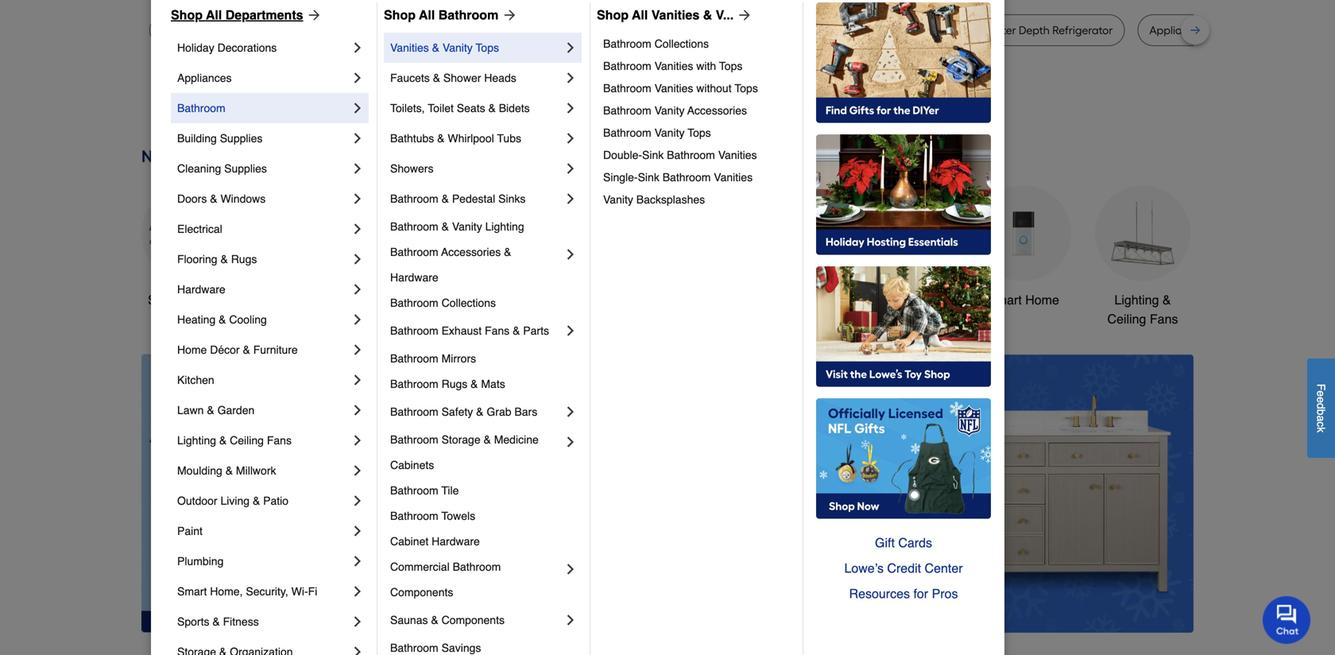 Task type: describe. For each thing, give the bounding box(es) containing it.
refrigerator for ge profile refrigerator
[[425, 23, 485, 37]]

toilets, toilet seats & bidets link
[[390, 93, 563, 123]]

accessories inside "bathroom accessories & hardware"
[[441, 246, 501, 258]]

saunas & components link
[[390, 605, 563, 635]]

bathroom collections for rightmost the bathroom collections link
[[604, 37, 709, 50]]

commercial bathroom components
[[390, 561, 504, 599]]

bathroom storage & medicine cabinets
[[390, 433, 542, 472]]

double-sink bathroom vanities
[[604, 149, 757, 161]]

supplies for building supplies
[[220, 132, 263, 145]]

cleaning supplies link
[[177, 153, 350, 184]]

hardware down towels
[[432, 535, 480, 548]]

outdoor living & patio link
[[177, 486, 350, 516]]

appliance package
[[1150, 23, 1248, 37]]

1 horizontal spatial accessories
[[688, 104, 747, 117]]

f e e d b a c k button
[[1308, 358, 1336, 458]]

& inside "bathroom accessories & hardware"
[[504, 246, 512, 258]]

shop all vanities & v...
[[597, 8, 734, 22]]

smart for smart home, security, wi-fi
[[177, 585, 207, 598]]

single-
[[604, 171, 638, 184]]

garden
[[218, 404, 255, 417]]

1 horizontal spatial lighting & ceiling fans link
[[1096, 186, 1191, 329]]

doors
[[177, 192, 207, 205]]

vanities inside 'link'
[[655, 82, 694, 95]]

bathroom inside commercial bathroom components
[[453, 561, 501, 573]]

bathroom inside 'link'
[[390, 220, 439, 233]]

saunas
[[390, 614, 428, 627]]

ge for ge profile
[[795, 23, 810, 37]]

f e e d b a c k
[[1316, 384, 1328, 433]]

vanity backsplashes
[[604, 193, 705, 206]]

v...
[[716, 8, 734, 22]]

tops for bathroom vanities with tops
[[720, 60, 743, 72]]

new deals every day during 25 days of deals image
[[142, 143, 1194, 170]]

whirlpool
[[448, 132, 494, 145]]

smart for smart home
[[988, 293, 1022, 307]]

gift cards link
[[817, 530, 992, 556]]

with
[[697, 60, 717, 72]]

bathroom savings
[[390, 642, 481, 654]]

supplies for cleaning supplies
[[224, 162, 267, 175]]

dishwasher
[[880, 23, 939, 37]]

bathroom collections for the left the bathroom collections link
[[390, 297, 496, 309]]

home,
[[210, 585, 243, 598]]

resources for pros
[[850, 586, 959, 601]]

security,
[[246, 585, 288, 598]]

chevron right image for bathroom safety & grab bars
[[563, 404, 579, 420]]

0 vertical spatial lighting & ceiling fans
[[1108, 293, 1179, 326]]

appliances
[[177, 72, 232, 84]]

cooling
[[229, 313, 267, 326]]

vanities up single-sink bathroom vanities link
[[719, 149, 757, 161]]

home inside home décor & furniture link
[[177, 343, 207, 356]]

& inside lighting & ceiling fans
[[1163, 293, 1172, 307]]

collections for rightmost the bathroom collections link
[[655, 37, 709, 50]]

tools inside "outdoor tools & equipment"
[[789, 293, 819, 307]]

chevron right image for moulding & millwork
[[350, 463, 366, 479]]

lawn & garden
[[177, 404, 255, 417]]

decorations for holiday
[[218, 41, 277, 54]]

shop these last-minute gifts. $99 or less. quantities are limited and won't last. image
[[142, 354, 398, 632]]

bathtubs & whirlpool tubs link
[[390, 123, 563, 153]]

vanities & vanity tops link
[[390, 33, 563, 63]]

counter depth refrigerator
[[975, 23, 1113, 37]]

bathroom exhaust fans & parts
[[390, 324, 549, 337]]

shop
[[148, 293, 178, 307]]

chevron right image for paint
[[350, 523, 366, 539]]

bathroom vanity tops link
[[604, 122, 792, 144]]

visit the lowe's toy shop. image
[[817, 266, 992, 387]]

grab
[[487, 406, 512, 418]]

tops for bathroom vanities without tops
[[735, 82, 758, 95]]

shop for shop all bathroom
[[384, 8, 416, 22]]

furniture
[[253, 343, 298, 356]]

christmas decorations
[[513, 293, 581, 326]]

bathroom vanities without tops
[[604, 82, 758, 95]]

bathroom exhaust fans & parts link
[[390, 316, 563, 346]]

1 vertical spatial rugs
[[442, 378, 468, 390]]

outdoor for outdoor living & patio
[[177, 495, 218, 507]]

french door refrigerator
[[522, 23, 646, 37]]

lighting inside lighting & ceiling fans
[[1115, 293, 1160, 307]]

christmas
[[518, 293, 576, 307]]

up to 40 percent off select vanities. plus get free local delivery on select vanities. image
[[424, 354, 1194, 633]]

arrow right image for shop all vanities & v...
[[734, 7, 753, 23]]

all for departments
[[206, 8, 222, 22]]

departments
[[226, 8, 303, 22]]

scroll to item #5 element
[[881, 602, 922, 612]]

chevron right image for outdoor living & patio
[[350, 493, 366, 509]]

chevron right image for kitchen
[[350, 372, 366, 388]]

lowe's
[[845, 561, 884, 576]]

counter
[[975, 23, 1017, 37]]

deals
[[198, 293, 231, 307]]

smart home, security, wi-fi link
[[177, 576, 350, 607]]

& inside "outdoor tools & equipment"
[[823, 293, 831, 307]]

chevron right image for electrical
[[350, 221, 366, 237]]

chevron right image for bathroom
[[350, 100, 366, 116]]

shop for shop all departments
[[171, 8, 203, 22]]

bathtubs & whirlpool tubs
[[390, 132, 522, 145]]

sinks
[[499, 192, 526, 205]]

1 tools from the left
[[413, 293, 443, 307]]

lowe's wishes you and your family a happy hanukkah. image
[[142, 87, 1194, 127]]

french
[[522, 23, 556, 37]]

plumbing link
[[177, 546, 350, 576]]

exhaust
[[442, 324, 482, 337]]

building supplies
[[177, 132, 263, 145]]

tools link
[[380, 186, 475, 310]]

electrical link
[[177, 214, 350, 244]]

vanity backsplashes link
[[604, 188, 792, 211]]

c
[[1316, 421, 1328, 427]]

vanities up vanity backsplashes link at the top
[[714, 171, 753, 184]]

toilets, toilet seats & bidets
[[390, 102, 530, 114]]

parts
[[523, 324, 549, 337]]

vanity down single-
[[604, 193, 634, 206]]

toilets,
[[390, 102, 425, 114]]

chevron right image for lighting & ceiling fans
[[350, 433, 366, 448]]

0 horizontal spatial lighting & ceiling fans
[[177, 434, 292, 447]]

vanity down the bathroom vanity accessories
[[655, 126, 685, 139]]

2 horizontal spatial fans
[[1150, 312, 1179, 326]]

chevron right image for hardware
[[350, 281, 366, 297]]

bathroom mirrors link
[[390, 346, 579, 371]]

holiday hosting essentials. image
[[817, 134, 992, 255]]

commercial
[[390, 561, 450, 573]]

bathroom mirrors
[[390, 352, 476, 365]]

sports
[[177, 615, 209, 628]]

shop all departments link
[[171, 6, 322, 25]]

vanities down ge profile refrigerator
[[390, 41, 429, 54]]

vanities & vanity tops
[[390, 41, 499, 54]]

gift cards
[[875, 536, 933, 550]]

chevron right image for commercial bathroom components
[[563, 561, 579, 577]]

chevron right image for saunas & components
[[563, 612, 579, 628]]

cleaning
[[177, 162, 221, 175]]

0 horizontal spatial bathroom collections link
[[390, 290, 579, 316]]

cleaning supplies
[[177, 162, 267, 175]]

backsplashes
[[637, 193, 705, 206]]

package
[[1204, 23, 1248, 37]]

christmas decorations link
[[499, 186, 595, 329]]

1 horizontal spatial arrow right image
[[1165, 493, 1181, 509]]

bathroom inside "bathroom accessories & hardware"
[[390, 246, 439, 258]]

lighting inside 'link'
[[485, 220, 524, 233]]

scroll to item #2 image
[[766, 604, 804, 610]]

kitchen link
[[177, 365, 350, 395]]

0 vertical spatial rugs
[[231, 253, 257, 266]]

arrow right image inside shop all bathroom link
[[499, 7, 518, 23]]

chevron right image for heating & cooling
[[350, 312, 366, 328]]

bathroom savings link
[[390, 635, 579, 655]]

tops for vanities & vanity tops
[[476, 41, 499, 54]]

1 horizontal spatial fans
[[485, 324, 510, 337]]

home décor & furniture link
[[177, 335, 350, 365]]

chevron right image for building supplies
[[350, 130, 366, 146]]

officially licensed n f l gifts. shop now. image
[[817, 398, 992, 519]]

chevron right image for home décor & furniture
[[350, 342, 366, 358]]

lawn & garden link
[[177, 395, 350, 425]]

bathroom & pedestal sinks link
[[390, 184, 563, 214]]



Task type: locate. For each thing, give the bounding box(es) containing it.
outdoor down moulding
[[177, 495, 218, 507]]

arrow right image for shop all departments
[[303, 7, 322, 23]]

1 horizontal spatial lighting & ceiling fans
[[1108, 293, 1179, 326]]

lawn
[[177, 404, 204, 417]]

1 vertical spatial smart
[[177, 585, 207, 598]]

1 vertical spatial components
[[442, 614, 505, 627]]

chevron right image for cleaning supplies
[[350, 161, 366, 177]]

heating & cooling link
[[177, 305, 350, 335]]

1 horizontal spatial ceiling
[[1108, 312, 1147, 326]]

all for vanities
[[632, 8, 648, 22]]

tops right without
[[735, 82, 758, 95]]

0 vertical spatial ceiling
[[1108, 312, 1147, 326]]

bathroom towels link
[[390, 503, 579, 529]]

refrigerator up "vanities & vanity tops"
[[425, 23, 485, 37]]

components
[[390, 586, 454, 599], [442, 614, 505, 627]]

home inside smart home link
[[1026, 293, 1060, 307]]

0 horizontal spatial home
[[177, 343, 207, 356]]

1 horizontal spatial ge
[[795, 23, 810, 37]]

flooring
[[177, 253, 218, 266]]

bathroom collections
[[604, 37, 709, 50], [390, 297, 496, 309]]

bathroom safety & grab bars
[[390, 406, 538, 418]]

tools up equipment
[[789, 293, 819, 307]]

& inside bathroom storage & medicine cabinets
[[484, 433, 491, 446]]

accessories down without
[[688, 104, 747, 117]]

chevron right image
[[350, 40, 366, 56], [350, 70, 366, 86], [350, 100, 366, 116], [563, 100, 579, 116], [350, 130, 366, 146], [563, 130, 579, 146], [350, 161, 366, 177], [563, 161, 579, 177], [563, 191, 579, 207], [563, 246, 579, 262], [350, 251, 366, 267], [563, 323, 579, 339], [350, 342, 366, 358], [350, 402, 366, 418], [563, 434, 579, 450], [350, 523, 366, 539], [350, 553, 366, 569], [563, 561, 579, 577], [563, 612, 579, 628], [350, 644, 366, 655]]

chevron right image for showers
[[563, 161, 579, 177]]

arrow left image
[[437, 493, 453, 509]]

0 horizontal spatial decorations
[[218, 41, 277, 54]]

decorations for christmas
[[513, 312, 581, 326]]

0 horizontal spatial ge
[[373, 23, 388, 37]]

components down commercial at the left of the page
[[390, 586, 454, 599]]

1 vertical spatial bathroom collections
[[390, 297, 496, 309]]

bathroom tile
[[390, 484, 459, 497]]

chevron right image for bathroom & pedestal sinks
[[563, 191, 579, 207]]

chevron right image for appliances
[[350, 70, 366, 86]]

supplies up cleaning supplies
[[220, 132, 263, 145]]

0 horizontal spatial shop
[[171, 8, 203, 22]]

bathroom & pedestal sinks
[[390, 192, 526, 205]]

vanity inside 'link'
[[452, 220, 482, 233]]

1 vertical spatial collections
[[442, 297, 496, 309]]

flooring & rugs link
[[177, 244, 350, 274]]

vanity up 'faucets & shower heads'
[[443, 41, 473, 54]]

2 profile from the left
[[813, 23, 844, 37]]

door
[[558, 23, 583, 37]]

accessories
[[688, 104, 747, 117], [441, 246, 501, 258]]

1 horizontal spatial home
[[1026, 293, 1060, 307]]

sink up the vanity backsplashes
[[638, 171, 660, 184]]

1 vertical spatial lighting & ceiling fans
[[177, 434, 292, 447]]

0 vertical spatial home
[[1026, 293, 1060, 307]]

showers link
[[390, 153, 563, 184]]

1 vertical spatial lighting & ceiling fans link
[[177, 425, 350, 456]]

chevron right image for faucets & shower heads
[[563, 70, 579, 86]]

fi
[[308, 585, 318, 598]]

0 vertical spatial outdoor
[[740, 293, 786, 307]]

chevron right image for doors & windows
[[350, 191, 366, 207]]

0 vertical spatial arrow right image
[[499, 7, 518, 23]]

0 vertical spatial bathroom collections link
[[604, 33, 792, 55]]

refrigerator for counter depth refrigerator
[[1053, 23, 1113, 37]]

vanities up bathroom vanities without tops
[[655, 60, 694, 72]]

2 ge from the left
[[795, 23, 810, 37]]

0 vertical spatial smart
[[988, 293, 1022, 307]]

1 horizontal spatial shop
[[384, 8, 416, 22]]

single-sink bathroom vanities link
[[604, 166, 792, 188]]

cabinets
[[390, 459, 434, 472]]

0 horizontal spatial arrow right image
[[303, 7, 322, 23]]

collections up bathroom vanities with tops
[[655, 37, 709, 50]]

heads
[[484, 72, 517, 84]]

0 horizontal spatial fans
[[267, 434, 292, 447]]

doors & windows
[[177, 192, 266, 205]]

0 horizontal spatial collections
[[442, 297, 496, 309]]

outdoor inside "outdoor tools & equipment"
[[740, 293, 786, 307]]

1 horizontal spatial arrow right image
[[734, 7, 753, 23]]

fitness
[[223, 615, 259, 628]]

sink for double-
[[642, 149, 664, 161]]

heating
[[177, 313, 216, 326]]

saunas & components
[[390, 614, 505, 627]]

sink for single-
[[638, 171, 660, 184]]

2 tools from the left
[[789, 293, 819, 307]]

ge profile
[[795, 23, 844, 37]]

bathroom collections link up with
[[604, 33, 792, 55]]

all up heating
[[181, 293, 195, 307]]

shop all deals link
[[142, 186, 237, 310]]

0 vertical spatial collections
[[655, 37, 709, 50]]

chevron right image for lawn & garden
[[350, 402, 366, 418]]

chevron right image
[[563, 40, 579, 56], [563, 70, 579, 86], [350, 191, 366, 207], [350, 221, 366, 237], [350, 281, 366, 297], [350, 312, 366, 328], [350, 372, 366, 388], [563, 404, 579, 420], [350, 433, 366, 448], [350, 463, 366, 479], [350, 493, 366, 509], [350, 584, 366, 600], [350, 614, 366, 630]]

moulding & millwork
[[177, 464, 276, 477]]

rugs
[[231, 253, 257, 266], [442, 378, 468, 390]]

e up 'b'
[[1316, 397, 1328, 403]]

arrow right image
[[499, 7, 518, 23], [1165, 493, 1181, 509]]

0 vertical spatial bathroom link
[[177, 93, 350, 123]]

2 shop from the left
[[384, 8, 416, 22]]

shop all vanities & v... link
[[597, 6, 753, 25]]

tops up faucets & shower heads link on the left top of the page
[[476, 41, 499, 54]]

sports & fitness
[[177, 615, 259, 628]]

refrigerator for french door refrigerator
[[586, 23, 646, 37]]

1 horizontal spatial decorations
[[513, 312, 581, 326]]

supplies up windows
[[224, 162, 267, 175]]

ceiling inside lighting & ceiling fans
[[1108, 312, 1147, 326]]

bathroom vanities with tops link
[[604, 55, 792, 77]]

& inside 'link'
[[442, 220, 449, 233]]

2 horizontal spatial refrigerator
[[1053, 23, 1113, 37]]

cabinet
[[390, 535, 429, 548]]

1 horizontal spatial smart
[[988, 293, 1022, 307]]

smart home link
[[976, 186, 1072, 310]]

3 shop from the left
[[597, 8, 629, 22]]

1 ge from the left
[[373, 23, 388, 37]]

0 vertical spatial bathroom collections
[[604, 37, 709, 50]]

1 vertical spatial bathroom collections link
[[390, 290, 579, 316]]

hardware down the bathroom & vanity lighting
[[390, 271, 439, 284]]

1 horizontal spatial bathroom collections
[[604, 37, 709, 50]]

without
[[697, 82, 732, 95]]

shop all bathroom
[[384, 8, 499, 22]]

1 vertical spatial outdoor
[[177, 495, 218, 507]]

0 horizontal spatial rugs
[[231, 253, 257, 266]]

chevron right image for bathroom storage & medicine cabinets
[[563, 434, 579, 450]]

rugs up hardware link
[[231, 253, 257, 266]]

hardware inside "bathroom accessories & hardware"
[[390, 271, 439, 284]]

tile
[[442, 484, 459, 497]]

components up bathroom savings link
[[442, 614, 505, 627]]

heating & cooling
[[177, 313, 267, 326]]

0 horizontal spatial refrigerator
[[425, 23, 485, 37]]

vanity
[[443, 41, 473, 54], [655, 104, 685, 117], [655, 126, 685, 139], [604, 193, 634, 206], [452, 220, 482, 233]]

lowe's credit center link
[[817, 556, 992, 581]]

chevron right image for flooring & rugs
[[350, 251, 366, 267]]

1 shop from the left
[[171, 8, 203, 22]]

collections
[[655, 37, 709, 50], [442, 297, 496, 309]]

1 horizontal spatial lighting
[[485, 220, 524, 233]]

shower
[[444, 72, 481, 84]]

1 vertical spatial ceiling
[[230, 434, 264, 447]]

decorations down shop all departments link
[[218, 41, 277, 54]]

all for bathroom
[[419, 8, 435, 22]]

profile
[[391, 23, 422, 37], [813, 23, 844, 37]]

1 vertical spatial lighting
[[1115, 293, 1160, 307]]

gift
[[875, 536, 895, 550]]

0 horizontal spatial accessories
[[441, 246, 501, 258]]

1 vertical spatial supplies
[[224, 162, 267, 175]]

chevron right image for vanities & vanity tops
[[563, 40, 579, 56]]

2 vertical spatial lighting
[[177, 434, 216, 447]]

paint
[[177, 525, 203, 538]]

refrigerator right door
[[586, 23, 646, 37]]

1 horizontal spatial outdoor
[[740, 293, 786, 307]]

bathroom collections up bathroom vanities with tops
[[604, 37, 709, 50]]

cabinet hardware link
[[390, 529, 579, 554]]

all up 'holiday decorations' at left
[[206, 8, 222, 22]]

faucets
[[390, 72, 430, 84]]

1 vertical spatial sink
[[638, 171, 660, 184]]

1 e from the top
[[1316, 390, 1328, 397]]

hardware link
[[177, 274, 350, 305]]

components inside commercial bathroom components
[[390, 586, 454, 599]]

1 arrow right image from the left
[[303, 7, 322, 23]]

outdoor up equipment
[[740, 293, 786, 307]]

hardware down flooring
[[177, 283, 226, 296]]

double-sink bathroom vanities link
[[604, 144, 792, 166]]

tops inside 'link'
[[735, 82, 758, 95]]

rugs down mirrors
[[442, 378, 468, 390]]

millwork
[[236, 464, 276, 477]]

0 vertical spatial components
[[390, 586, 454, 599]]

vanity down bathroom vanities without tops
[[655, 104, 685, 117]]

moulding & millwork link
[[177, 456, 350, 486]]

refrigerator right depth
[[1053, 23, 1113, 37]]

1 refrigerator from the left
[[425, 23, 485, 37]]

bathroom storage & medicine cabinets link
[[390, 427, 563, 478]]

0 vertical spatial decorations
[[218, 41, 277, 54]]

smart home
[[988, 293, 1060, 307]]

ceiling
[[1108, 312, 1147, 326], [230, 434, 264, 447]]

recommended searches for you heading
[[142, 0, 1194, 2]]

tools down "bathroom accessories & hardware"
[[413, 293, 443, 307]]

bathroom towels
[[390, 510, 476, 522]]

arrow right image up bathroom vanities with tops link
[[734, 7, 753, 23]]

0 vertical spatial supplies
[[220, 132, 263, 145]]

chevron right image for bathroom exhaust fans & parts
[[563, 323, 579, 339]]

smart home, security, wi-fi
[[177, 585, 318, 598]]

components for commercial bathroom components
[[390, 586, 454, 599]]

0 horizontal spatial profile
[[391, 23, 422, 37]]

chat invite button image
[[1263, 596, 1312, 644]]

1 vertical spatial bathroom link
[[857, 186, 953, 310]]

building
[[177, 132, 217, 145]]

chevron right image for holiday decorations
[[350, 40, 366, 56]]

ge for ge profile refrigerator
[[373, 23, 388, 37]]

all for deals
[[181, 293, 195, 307]]

toilet
[[428, 102, 454, 114]]

2 refrigerator from the left
[[586, 23, 646, 37]]

pros
[[932, 586, 959, 601]]

chevron right image for bathtubs & whirlpool tubs
[[563, 130, 579, 146]]

vanities down recommended searches for you heading
[[652, 8, 700, 22]]

0 horizontal spatial smart
[[177, 585, 207, 598]]

bars
[[515, 406, 538, 418]]

0 vertical spatial accessories
[[688, 104, 747, 117]]

holiday decorations link
[[177, 33, 350, 63]]

all down recommended searches for you heading
[[632, 8, 648, 22]]

decorations down 'christmas'
[[513, 312, 581, 326]]

chevron right image for plumbing
[[350, 553, 366, 569]]

profile for ge profile
[[813, 23, 844, 37]]

bathroom collections link
[[604, 33, 792, 55], [390, 290, 579, 316]]

0 horizontal spatial lighting
[[177, 434, 216, 447]]

bathroom vanity accessories
[[604, 104, 747, 117]]

shop up french door refrigerator
[[597, 8, 629, 22]]

chevron right image for toilets, toilet seats & bidets
[[563, 100, 579, 116]]

0 vertical spatial sink
[[642, 149, 664, 161]]

accessories down bathroom & vanity lighting 'link'
[[441, 246, 501, 258]]

0 horizontal spatial ceiling
[[230, 434, 264, 447]]

seats
[[457, 102, 486, 114]]

tops right with
[[720, 60, 743, 72]]

0 vertical spatial lighting
[[485, 220, 524, 233]]

1 vertical spatial decorations
[[513, 312, 581, 326]]

chevron right image for sports & fitness
[[350, 614, 366, 630]]

bathroom accessories & hardware
[[390, 246, 515, 284]]

mirrors
[[442, 352, 476, 365]]

1 horizontal spatial tools
[[789, 293, 819, 307]]

arrow right image up holiday decorations link
[[303, 7, 322, 23]]

2 arrow right image from the left
[[734, 7, 753, 23]]

shop for shop all vanities & v...
[[597, 8, 629, 22]]

2 horizontal spatial lighting
[[1115, 293, 1160, 307]]

vanities down bathroom vanities with tops
[[655, 82, 694, 95]]

1 vertical spatial accessories
[[441, 246, 501, 258]]

0 horizontal spatial bathroom collections
[[390, 297, 496, 309]]

3 refrigerator from the left
[[1053, 23, 1113, 37]]

lighting & ceiling fans
[[1108, 293, 1179, 326], [177, 434, 292, 447]]

2 horizontal spatial shop
[[597, 8, 629, 22]]

1 horizontal spatial profile
[[813, 23, 844, 37]]

arrow right image inside shop all vanities & v... link
[[734, 7, 753, 23]]

e up d
[[1316, 390, 1328, 397]]

flooring & rugs
[[177, 253, 257, 266]]

components for saunas & components
[[442, 614, 505, 627]]

collections for the left the bathroom collections link
[[442, 297, 496, 309]]

profile for ge profile refrigerator
[[391, 23, 422, 37]]

bathroom collections link up bathroom exhaust fans & parts
[[390, 290, 579, 316]]

vanity down pedestal
[[452, 220, 482, 233]]

find gifts for the diyer. image
[[817, 2, 992, 123]]

f
[[1316, 384, 1328, 391]]

1 profile from the left
[[391, 23, 422, 37]]

0 vertical spatial lighting & ceiling fans link
[[1096, 186, 1191, 329]]

bathroom inside bathroom storage & medicine cabinets
[[390, 433, 439, 446]]

cabinet hardware
[[390, 535, 480, 548]]

sink
[[642, 149, 664, 161], [638, 171, 660, 184]]

0 horizontal spatial arrow right image
[[499, 7, 518, 23]]

bathroom & vanity lighting
[[390, 220, 524, 233]]

1 horizontal spatial bathroom collections link
[[604, 33, 792, 55]]

all up ge profile refrigerator
[[419, 8, 435, 22]]

bathroom collections up exhaust
[[390, 297, 496, 309]]

d
[[1316, 403, 1328, 409]]

0 horizontal spatial lighting & ceiling fans link
[[177, 425, 350, 456]]

1 horizontal spatial rugs
[[442, 378, 468, 390]]

bathroom tile link
[[390, 478, 579, 503]]

chevron right image for bathroom accessories & hardware
[[563, 246, 579, 262]]

a
[[1316, 415, 1328, 421]]

0 horizontal spatial tools
[[413, 293, 443, 307]]

chevron right image for smart home, security, wi-fi
[[350, 584, 366, 600]]

collections up bathroom exhaust fans & parts
[[442, 297, 496, 309]]

b
[[1316, 409, 1328, 415]]

tops up double-sink bathroom vanities link
[[688, 126, 711, 139]]

sink down 'bathroom vanity tops'
[[642, 149, 664, 161]]

outdoor for outdoor tools & equipment
[[740, 293, 786, 307]]

1 horizontal spatial collections
[[655, 37, 709, 50]]

arrow right image
[[303, 7, 322, 23], [734, 7, 753, 23]]

shop up ge profile refrigerator
[[384, 8, 416, 22]]

shop up the holiday
[[171, 8, 203, 22]]

2 e from the top
[[1316, 397, 1328, 403]]

1 vertical spatial arrow right image
[[1165, 493, 1181, 509]]

1 vertical spatial home
[[177, 343, 207, 356]]

0 horizontal spatial bathroom link
[[177, 93, 350, 123]]

hardware
[[390, 271, 439, 284], [177, 283, 226, 296], [432, 535, 480, 548]]

vanities
[[652, 8, 700, 22], [390, 41, 429, 54], [655, 60, 694, 72], [655, 82, 694, 95], [719, 149, 757, 161], [714, 171, 753, 184]]

cards
[[899, 536, 933, 550]]

1 horizontal spatial refrigerator
[[586, 23, 646, 37]]

0 horizontal spatial outdoor
[[177, 495, 218, 507]]

arrow right image inside shop all departments link
[[303, 7, 322, 23]]

1 horizontal spatial bathroom link
[[857, 186, 953, 310]]

bathroom accessories & hardware link
[[390, 239, 563, 290]]



Task type: vqa. For each thing, say whether or not it's contained in the screenshot.
right 'ge'
yes



